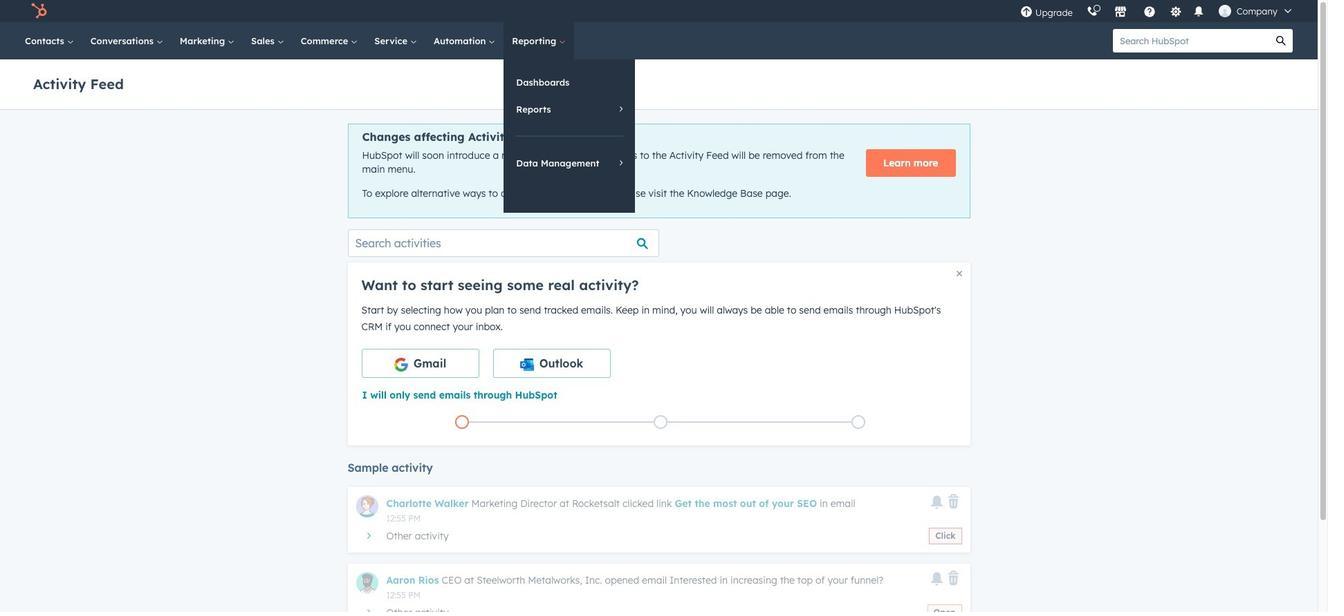 Task type: locate. For each thing, give the bounding box(es) containing it.
menu
[[1013, 0, 1301, 22]]

None checkbox
[[361, 349, 479, 378], [493, 349, 611, 378], [361, 349, 479, 378], [493, 349, 611, 378]]

list
[[363, 413, 958, 432]]



Task type: describe. For each thing, give the bounding box(es) containing it.
Search activities search field
[[348, 230, 659, 257]]

marketplaces image
[[1114, 6, 1127, 19]]

onboarding.steps.sendtrackedemailingmail.title image
[[657, 419, 664, 427]]

reporting menu
[[504, 59, 635, 213]]

close image
[[956, 271, 962, 277]]

jacob simon image
[[1219, 5, 1231, 17]]

onboarding.steps.finalstep.title image
[[855, 419, 862, 427]]

Search HubSpot search field
[[1113, 29, 1269, 53]]



Task type: vqa. For each thing, say whether or not it's contained in the screenshot.
top Security
no



